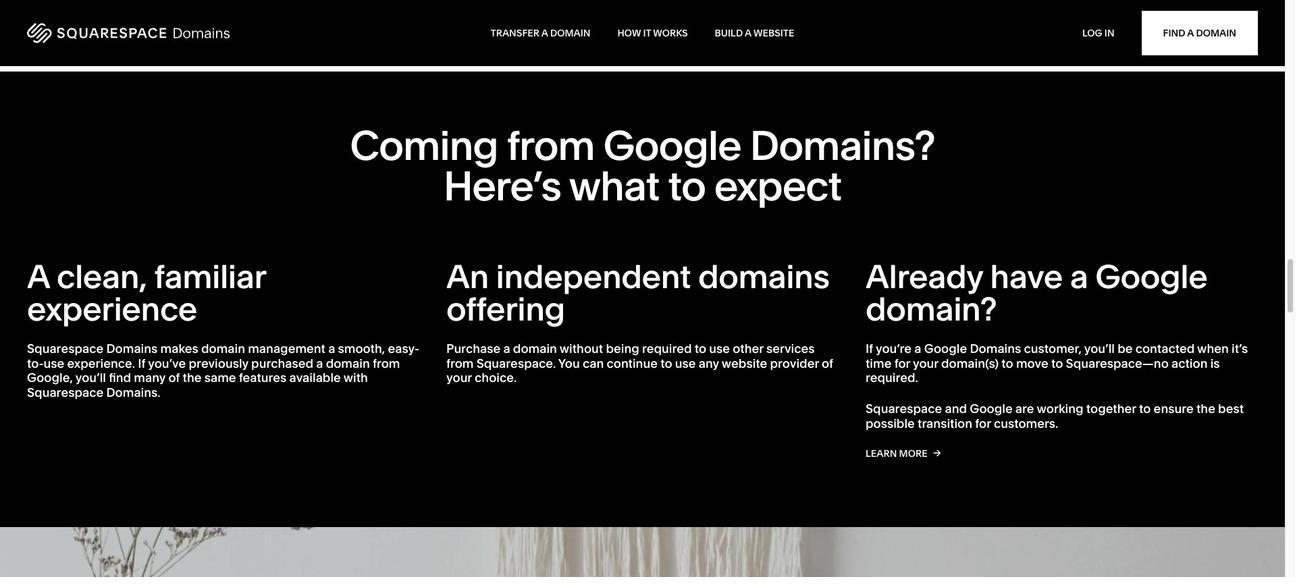 Task type: locate. For each thing, give the bounding box(es) containing it.
domain inside purchase a domain without being required to use other services from squarespace. you can continue to use any website provider of your choice.
[[513, 341, 557, 357]]

use left other
[[709, 341, 730, 357]]

squarespace up google,
[[27, 341, 103, 357]]

0 vertical spatial the
[[183, 370, 202, 386]]

domain left easy-
[[326, 356, 370, 371]]

1 domains from the left
[[106, 341, 158, 357]]

domain left you
[[513, 341, 557, 357]]

to inside squarespace and google are working together to ensure the best possible transition for customers.
[[1139, 401, 1151, 417]]

choice.
[[475, 370, 517, 386]]

2 vertical spatial squarespace
[[866, 401, 942, 417]]

0 horizontal spatial you'll
[[75, 370, 106, 386]]

it's
[[1232, 341, 1248, 357]]

squarespace for experience.
[[27, 341, 103, 357]]

if left you're
[[866, 341, 873, 357]]

a right you're
[[914, 341, 921, 357]]

domains inside squarespace domains makes domain management a smooth, easy- to-use experience. if you've previously purchased a domain from google, you'll find many of the same features available with squarespace domains.
[[106, 341, 158, 357]]

familiar
[[154, 257, 266, 297]]

you
[[558, 356, 580, 371]]

transfer a domain
[[491, 27, 590, 39]]

squarespace down required.
[[866, 401, 942, 417]]

services
[[766, 341, 815, 357]]

for
[[894, 356, 910, 371], [975, 416, 991, 431]]

a
[[541, 27, 548, 39], [745, 27, 752, 39], [1187, 27, 1194, 39], [1070, 257, 1088, 297], [328, 341, 335, 357], [503, 341, 510, 357], [914, 341, 921, 357], [316, 356, 323, 371]]

for inside squarespace and google are working together to ensure the best possible transition for customers.
[[975, 416, 991, 431]]

working
[[1037, 401, 1083, 417]]

your inside purchase a domain without being required to use other services from squarespace. you can continue to use any website provider of your choice.
[[446, 370, 472, 386]]

together
[[1086, 401, 1136, 417]]

for right "time"
[[894, 356, 910, 371]]

you'll left be at the bottom right of the page
[[1084, 341, 1115, 357]]

google inside the if you're a google domains customer, you'll be contacted when it's time for your domain(s) to move to squarespace—no action is required.
[[924, 341, 967, 357]]

you'll
[[1084, 341, 1115, 357], [75, 370, 106, 386]]

coming from google domains? here's what to expect
[[350, 121, 935, 211]]

domains left customer,
[[970, 341, 1021, 357]]

1 horizontal spatial you'll
[[1084, 341, 1115, 357]]

if left you've
[[138, 356, 145, 371]]

2 horizontal spatial from
[[507, 121, 595, 170]]

transfer a domain link
[[491, 27, 590, 39]]

0 horizontal spatial from
[[373, 356, 400, 371]]

google inside the already have a google domain?
[[1095, 257, 1208, 297]]

squarespace domains makes domain management a smooth, easy- to-use experience. if you've previously purchased a domain from google, you'll find many of the same features available with squarespace domains.
[[27, 341, 419, 400]]

learn more →
[[866, 447, 931, 460]]

0 vertical spatial for
[[894, 356, 910, 371]]

for inside the if you're a google domains customer, you'll be contacted when it's time for your domain(s) to move to squarespace—no action is required.
[[894, 356, 910, 371]]

google inside squarespace and google are working together to ensure the best possible transition for customers.
[[970, 401, 1013, 417]]

find
[[109, 370, 131, 386]]

1 vertical spatial website
[[722, 356, 767, 371]]

0 vertical spatial website
[[754, 27, 794, 39]]

domain
[[550, 27, 590, 39], [1196, 27, 1236, 39], [201, 341, 245, 357], [513, 341, 557, 357], [326, 356, 370, 371]]

a inside the if you're a google domains customer, you'll be contacted when it's time for your domain(s) to move to squarespace—no action is required.
[[914, 341, 921, 357]]

0 horizontal spatial use
[[44, 356, 64, 371]]

1 horizontal spatial if
[[866, 341, 873, 357]]

to
[[668, 162, 706, 211], [695, 341, 706, 357], [660, 356, 672, 371], [1002, 356, 1013, 371], [1051, 356, 1063, 371], [1139, 401, 1151, 417]]

domain for transfer a domain
[[550, 27, 590, 39]]

expect
[[714, 162, 842, 211]]

a up choice.
[[503, 341, 510, 357]]

a inside purchase a domain without being required to use other services from squarespace. you can continue to use any website provider of your choice.
[[503, 341, 510, 357]]

a right 'find'
[[1187, 27, 1194, 39]]

domains?
[[750, 121, 935, 170]]

use left any
[[675, 356, 696, 371]]

domains
[[698, 257, 830, 297]]

you'll left find
[[75, 370, 106, 386]]

purchase a domain without being required to use other services from squarespace. you can continue to use any website provider of your choice.
[[446, 341, 833, 386]]

of right provider
[[822, 356, 833, 371]]

you'll inside squarespace domains makes domain management a smooth, easy- to-use experience. if you've previously purchased a domain from google, you'll find many of the same features available with squarespace domains.
[[75, 370, 106, 386]]

0 horizontal spatial your
[[446, 370, 472, 386]]

can
[[583, 356, 604, 371]]

the left best
[[1196, 401, 1215, 417]]

website right build
[[754, 27, 794, 39]]

your right you're
[[913, 356, 938, 371]]

squarespace down to-
[[27, 385, 103, 400]]

from inside purchase a domain without being required to use other services from squarespace. you can continue to use any website provider of your choice.
[[446, 356, 474, 371]]

google
[[603, 121, 741, 170], [1095, 257, 1208, 297], [924, 341, 967, 357], [970, 401, 1013, 417]]

your down purchase
[[446, 370, 472, 386]]

domain right 'find'
[[1196, 27, 1236, 39]]

a inside the already have a google domain?
[[1070, 257, 1088, 297]]

the left 'same'
[[183, 370, 202, 386]]

domains inside the if you're a google domains customer, you'll be contacted when it's time for your domain(s) to move to squarespace—no action is required.
[[970, 341, 1021, 357]]

if inside the if you're a google domains customer, you'll be contacted when it's time for your domain(s) to move to squarespace—no action is required.
[[866, 341, 873, 357]]

1 vertical spatial for
[[975, 416, 991, 431]]

website right any
[[722, 356, 767, 371]]

experience.
[[67, 356, 135, 371]]

makes
[[160, 341, 198, 357]]

to inside coming from google domains? here's what to expect
[[668, 162, 706, 211]]

if inside squarespace domains makes domain management a smooth, easy- to-use experience. if you've previously purchased a domain from google, you'll find many of the same features available with squarespace domains.
[[138, 356, 145, 371]]

0 vertical spatial you'll
[[1084, 341, 1115, 357]]

1 horizontal spatial from
[[446, 356, 474, 371]]

smooth,
[[338, 341, 385, 357]]

domain right transfer
[[550, 27, 590, 39]]

you're
[[876, 341, 912, 357]]

1 horizontal spatial of
[[822, 356, 833, 371]]

if
[[866, 341, 873, 357], [138, 356, 145, 371]]

here's
[[443, 162, 561, 211]]

0 horizontal spatial the
[[183, 370, 202, 386]]

in
[[1105, 27, 1114, 39]]

1 vertical spatial the
[[1196, 401, 1215, 417]]

best
[[1218, 401, 1244, 417]]

are
[[1015, 401, 1034, 417]]

0 horizontal spatial domains
[[106, 341, 158, 357]]

how it works
[[617, 27, 688, 39]]

0 horizontal spatial of
[[168, 370, 180, 386]]

more
[[899, 448, 927, 460]]

use left experience. on the bottom of page
[[44, 356, 64, 371]]

domains.
[[106, 385, 160, 400]]

an
[[446, 257, 489, 297]]

of right "many"
[[168, 370, 180, 386]]

continue
[[607, 356, 658, 371]]

domains
[[106, 341, 158, 357], [970, 341, 1021, 357]]

squarespace—no
[[1066, 356, 1169, 371]]

of inside purchase a domain without being required to use other services from squarespace. you can continue to use any website provider of your choice.
[[822, 356, 833, 371]]

how
[[617, 27, 641, 39]]

a right transfer
[[541, 27, 548, 39]]

learn
[[866, 448, 897, 460]]

for right and at bottom
[[975, 416, 991, 431]]

a right "have"
[[1070, 257, 1088, 297]]

website
[[754, 27, 794, 39], [722, 356, 767, 371]]

2 domains from the left
[[970, 341, 1021, 357]]

find
[[1163, 27, 1185, 39]]

domains up find
[[106, 341, 158, 357]]

1 horizontal spatial your
[[913, 356, 938, 371]]

0 horizontal spatial if
[[138, 356, 145, 371]]

0 vertical spatial squarespace
[[27, 341, 103, 357]]

squarespace inside squarespace and google are working together to ensure the best possible transition for customers.
[[866, 401, 942, 417]]

coming
[[350, 121, 498, 170]]

a right build
[[745, 27, 752, 39]]

use
[[709, 341, 730, 357], [44, 356, 64, 371], [675, 356, 696, 371]]

1 horizontal spatial for
[[975, 416, 991, 431]]

0 horizontal spatial for
[[894, 356, 910, 371]]

to-
[[27, 356, 44, 371]]

ensure
[[1154, 401, 1194, 417]]

squarespace and google are working together to ensure the best possible transition for customers.
[[866, 401, 1244, 431]]

purchase
[[446, 341, 500, 357]]

log in
[[1082, 27, 1114, 39]]

1 vertical spatial you'll
[[75, 370, 106, 386]]

an independent domains offering
[[446, 257, 830, 329]]

domain?
[[866, 289, 997, 329]]

google,
[[27, 370, 73, 386]]

your
[[913, 356, 938, 371], [446, 370, 472, 386]]

1 horizontal spatial domains
[[970, 341, 1021, 357]]

action
[[1172, 356, 1208, 371]]

1 horizontal spatial the
[[1196, 401, 1215, 417]]



Task type: describe. For each thing, give the bounding box(es) containing it.
transfer
[[491, 27, 539, 39]]

clean,
[[57, 257, 147, 297]]

time
[[866, 356, 892, 371]]

squarespace logo link
[[27, 18, 491, 48]]

easy-
[[388, 341, 419, 357]]

if you're a google domains customer, you'll be contacted when it's time for your domain(s) to move to squarespace—no action is required.
[[866, 341, 1248, 386]]

1 vertical spatial squarespace
[[27, 385, 103, 400]]

be
[[1118, 341, 1133, 357]]

you'll inside the if you're a google domains customer, you'll be contacted when it's time for your domain(s) to move to squarespace—no action is required.
[[1084, 341, 1115, 357]]

any
[[699, 356, 719, 371]]

required
[[642, 341, 692, 357]]

find a domain
[[1163, 27, 1236, 39]]

transition
[[918, 416, 972, 431]]

other
[[733, 341, 764, 357]]

provider
[[770, 356, 819, 371]]

contacted
[[1135, 341, 1195, 357]]

purchased
[[251, 356, 313, 371]]

google inside coming from google domains? here's what to expect
[[603, 121, 741, 170]]

is
[[1210, 356, 1220, 371]]

a clean, familiar experience
[[27, 257, 266, 329]]

log in link
[[1082, 27, 1114, 39]]

you've
[[148, 356, 186, 371]]

squarespace logo image
[[27, 23, 230, 43]]

→
[[923, 447, 931, 459]]

log
[[1082, 27, 1102, 39]]

many
[[134, 370, 166, 386]]

use inside squarespace domains makes domain management a smooth, easy- to-use experience. if you've previously purchased a domain from google, you'll find many of the same features available with squarespace domains.
[[44, 356, 64, 371]]

same
[[204, 370, 236, 386]]

squarespace for possible
[[866, 401, 942, 417]]

squarespace.
[[477, 356, 556, 371]]

website inside purchase a domain without being required to use other services from squarespace. you can continue to use any website provider of your choice.
[[722, 356, 767, 371]]

of inside squarespace domains makes domain management a smooth, easy- to-use experience. if you've previously purchased a domain from google, you'll find many of the same features available with squarespace domains.
[[168, 370, 180, 386]]

build
[[715, 27, 743, 39]]

for for your
[[894, 356, 910, 371]]

a left smooth,
[[328, 341, 335, 357]]

required.
[[866, 370, 918, 386]]

independent
[[496, 257, 691, 297]]

experience
[[27, 289, 197, 329]]

a right 'purchased'
[[316, 356, 323, 371]]

with
[[344, 370, 368, 386]]

available
[[289, 370, 341, 386]]

domain up 'same'
[[201, 341, 245, 357]]

from inside squarespace domains makes domain management a smooth, easy- to-use experience. if you've previously purchased a domain from google, you'll find many of the same features available with squarespace domains.
[[373, 356, 400, 371]]

build a website link
[[715, 27, 794, 39]]

find a domain link
[[1142, 11, 1258, 55]]

domain for purchase a domain without being required to use other services from squarespace. you can continue to use any website provider of your choice.
[[513, 341, 557, 357]]

previously
[[189, 356, 248, 371]]

domain(s)
[[941, 356, 999, 371]]

domain for find a domain
[[1196, 27, 1236, 39]]

already have a google domain?
[[866, 257, 1208, 329]]

already
[[866, 257, 983, 297]]

offering
[[446, 289, 565, 329]]

from inside coming from google domains? here's what to expect
[[507, 121, 595, 170]]

works
[[653, 27, 688, 39]]

management
[[248, 341, 325, 357]]

being
[[606, 341, 639, 357]]

customer,
[[1024, 341, 1082, 357]]

your inside the if you're a google domains customer, you'll be contacted when it's time for your domain(s) to move to squarespace—no action is required.
[[913, 356, 938, 371]]

possible
[[866, 416, 915, 431]]

the inside squarespace and google are working together to ensure the best possible transition for customers.
[[1196, 401, 1215, 417]]

2 horizontal spatial use
[[709, 341, 730, 357]]

when
[[1197, 341, 1229, 357]]

move
[[1016, 356, 1048, 371]]

it
[[643, 27, 651, 39]]

and
[[945, 401, 967, 417]]

build a website
[[715, 27, 794, 39]]

features
[[239, 370, 287, 386]]

what
[[569, 162, 659, 211]]

a
[[27, 257, 50, 297]]

have
[[990, 257, 1063, 297]]

for for customers.
[[975, 416, 991, 431]]

how it works link
[[617, 27, 688, 39]]

customers.
[[994, 416, 1058, 431]]

1 horizontal spatial use
[[675, 356, 696, 371]]

without
[[560, 341, 603, 357]]

the inside squarespace domains makes domain management a smooth, easy- to-use experience. if you've previously purchased a domain from google, you'll find many of the same features available with squarespace domains.
[[183, 370, 202, 386]]



Task type: vqa. For each thing, say whether or not it's contained in the screenshot.
the free inside the "spam-free holding pages"
no



